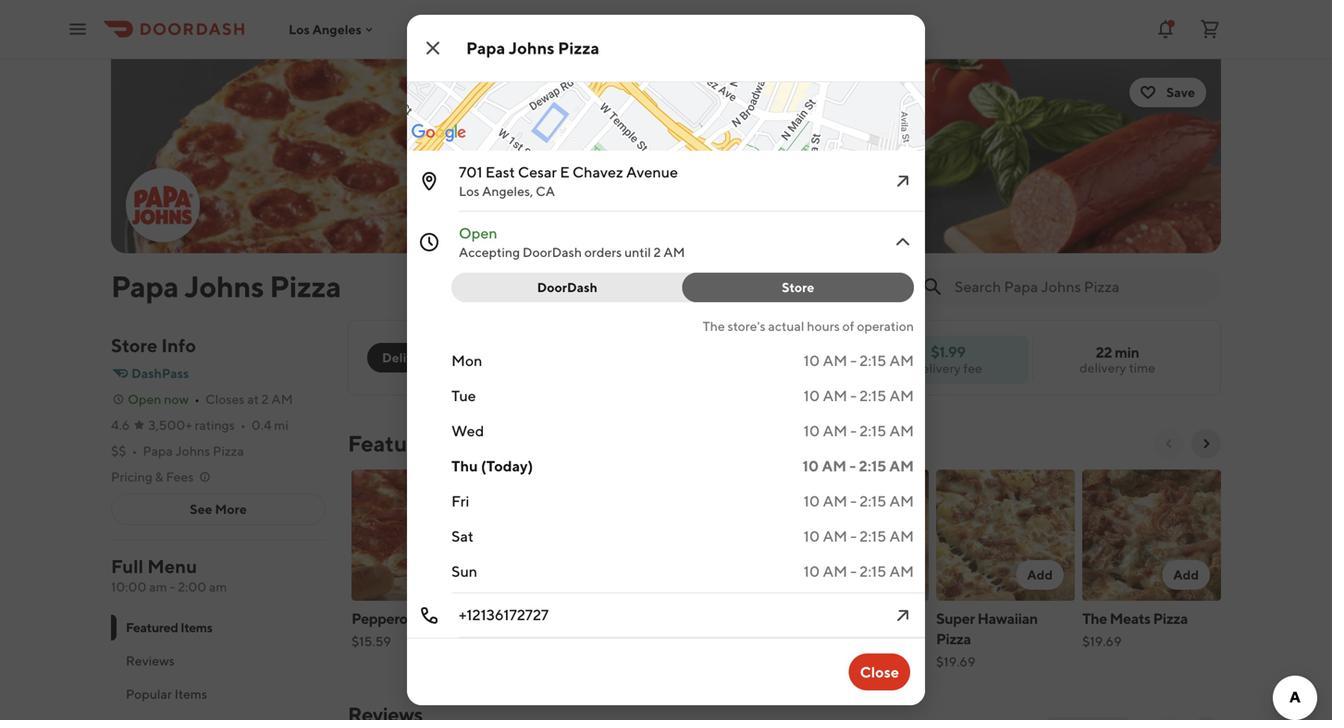 Task type: describe. For each thing, give the bounding box(es) containing it.
sun
[[452, 563, 477, 581]]

cheese pizza image
[[790, 470, 929, 601]]

1 am from the left
[[149, 580, 167, 595]]

pricing & fees
[[111, 470, 194, 485]]

1 horizontal spatial •
[[194, 392, 200, 407]]

0 horizontal spatial papa johns pizza
[[111, 269, 341, 304]]

at
[[247, 392, 259, 407]]

now
[[164, 392, 189, 407]]

open accepting doordash orders until 2 am
[[459, 224, 685, 260]]

3 click item image from the top
[[892, 605, 914, 627]]

2 add from the left
[[881, 568, 907, 583]]

los angeles
[[289, 22, 362, 37]]

+12136172727
[[459, 606, 549, 624]]

- for sun
[[850, 563, 857, 581]]

$15.39
[[790, 634, 829, 650]]

10 am - 2:15 am for sat
[[804, 528, 914, 545]]

closes
[[205, 392, 245, 407]]

the meats pizza image
[[1083, 470, 1221, 601]]

click item image for avenue
[[892, 170, 914, 192]]

store info
[[111, 335, 196, 357]]

1 vertical spatial •
[[240, 418, 246, 433]]

10 am - 2:15 am for sun
[[804, 563, 914, 581]]

3,500+
[[148, 418, 192, 433]]

the for store's
[[703, 319, 725, 334]]

papa johns pizza dialog
[[392, 0, 1103, 706]]

10 for tue
[[804, 387, 820, 405]]

22 min delivery time
[[1080, 344, 1156, 376]]

close
[[860, 664, 899, 681]]

1 vertical spatial johns
[[184, 269, 264, 304]]

featured inside heading
[[348, 431, 441, 457]]

create
[[498, 610, 542, 628]]

order methods option group
[[367, 343, 519, 373]]

pepperoni pizza $15.59
[[352, 610, 457, 650]]

2:15 for wed
[[860, 422, 887, 440]]

delivery inside "22 min delivery time"
[[1080, 360, 1126, 376]]

4.6
[[111, 418, 130, 433]]

more
[[215, 502, 247, 517]]

close papa johns pizza image
[[422, 37, 444, 59]]

until
[[625, 245, 651, 260]]

map region
[[392, 0, 1103, 262]]

10 am - 2:15 am for mon
[[804, 352, 914, 370]]

Store button
[[682, 273, 914, 303]]

2 inside open accepting doordash orders until 2 am
[[654, 245, 661, 260]]

create your own pizza
[[498, 610, 609, 648]]

open for open now
[[128, 392, 161, 407]]

2 vertical spatial •
[[132, 444, 137, 459]]

thu (today)
[[452, 458, 533, 475]]

10 am - 2:15 am for thu (today)
[[803, 458, 914, 475]]

2:15 for sun
[[860, 563, 887, 581]]

1 vertical spatial items
[[180, 620, 212, 636]]

your
[[545, 610, 575, 628]]

angeles,
[[482, 184, 533, 199]]

own
[[578, 610, 609, 628]]

powered by google image
[[412, 124, 466, 142]]

1 horizontal spatial featured items
[[348, 431, 503, 457]]

click item image for 2
[[892, 231, 914, 254]]

10 for mon
[[804, 352, 820, 370]]

pepperoni
[[352, 610, 420, 628]]

orders
[[585, 245, 622, 260]]

2:15 for sat
[[860, 528, 887, 545]]

doordash inside open accepting doordash orders until 2 am
[[523, 245, 582, 260]]

0.4
[[251, 418, 272, 433]]

open menu image
[[67, 18, 89, 40]]

store for store
[[782, 280, 815, 295]]

pricing & fees button
[[111, 468, 212, 487]]

actual
[[768, 319, 804, 334]]

$15.59
[[352, 634, 391, 650]]

pricing
[[111, 470, 153, 485]]

22
[[1096, 344, 1112, 361]]

see more
[[190, 502, 247, 517]]

avenue
[[626, 163, 678, 181]]

ca
[[536, 184, 555, 199]]

add for the meats pizza
[[1174, 568, 1199, 583]]

10 am - 2:15 am for fri
[[804, 493, 914, 510]]

0.4 mi
[[251, 418, 289, 433]]

• closes at 2 am
[[194, 392, 293, 407]]

10 for sun
[[804, 563, 820, 581]]

east
[[486, 163, 515, 181]]

menu
[[147, 556, 197, 578]]

full
[[111, 556, 144, 578]]

popular
[[126, 687, 172, 702]]

10 am - 2:15 am for wed
[[804, 422, 914, 440]]

reviews
[[126, 654, 175, 669]]

angeles
[[313, 22, 362, 37]]

super
[[936, 610, 975, 628]]

2:15 for fri
[[860, 493, 887, 510]]

create your own pizza button
[[494, 466, 640, 683]]

close button
[[849, 654, 910, 691]]

operation
[[857, 319, 914, 334]]

$1.99 delivery fee
[[914, 343, 982, 376]]

pizza inside pepperoni pizza $15.59
[[422, 610, 457, 628]]

10:00
[[111, 580, 147, 595]]

2 vertical spatial papa
[[143, 444, 173, 459]]

open now
[[128, 392, 189, 407]]

los angeles button
[[289, 22, 376, 37]]

(today)
[[481, 458, 533, 475]]

hours
[[807, 319, 840, 334]]

create your own pizza image
[[498, 470, 637, 601]]

add button for pepperoni pizza
[[432, 561, 479, 590]]

super hawaiian pizza $19.69
[[936, 610, 1038, 670]]

sat
[[452, 528, 474, 545]]

previous button of carousel image
[[1162, 437, 1177, 452]]

fees
[[166, 470, 194, 485]]

tue
[[452, 387, 476, 405]]

thu
[[452, 458, 478, 475]]

papa johns pizza inside papa johns pizza dialog
[[466, 38, 600, 58]]

3,500+ ratings •
[[148, 418, 246, 433]]

save
[[1167, 85, 1195, 100]]

pizza inside dialog
[[558, 38, 600, 58]]

pizza inside super hawaiian pizza $19.69
[[936, 631, 971, 648]]

Delivery radio
[[367, 343, 447, 373]]

delivery inside $1.99 delivery fee
[[914, 361, 961, 376]]

the works pizza image
[[644, 470, 783, 601]]

see
[[190, 502, 212, 517]]

701 east cesar e chavez avenue los angeles, ca
[[459, 163, 678, 199]]

full menu 10:00 am - 2:00 am
[[111, 556, 227, 595]]



Task type: locate. For each thing, give the bounding box(es) containing it.
2 right 'at' on the bottom left of the page
[[262, 392, 269, 407]]

store's
[[728, 319, 766, 334]]

$19.69 inside button
[[644, 634, 683, 650]]

papa right close papa johns pizza icon
[[466, 38, 505, 58]]

1 vertical spatial store
[[111, 335, 158, 357]]

1 horizontal spatial los
[[459, 184, 480, 199]]

2 add button from the left
[[870, 561, 918, 590]]

info
[[161, 335, 196, 357]]

mi
[[274, 418, 289, 433]]

featured up reviews
[[126, 620, 178, 636]]

0 horizontal spatial am
[[149, 580, 167, 595]]

&
[[155, 470, 163, 485]]

1 add from the left
[[443, 568, 468, 583]]

hour options option group
[[452, 273, 914, 303]]

2:15 for tue
[[860, 387, 887, 405]]

- for mon
[[850, 352, 857, 370]]

1 vertical spatial open
[[128, 392, 161, 407]]

1 vertical spatial los
[[459, 184, 480, 199]]

2 am from the left
[[209, 580, 227, 595]]

1 add button from the left
[[432, 561, 479, 590]]

open for open accepting doordash orders until 2 am
[[459, 224, 497, 242]]

papa johns pizza
[[466, 38, 600, 58], [111, 269, 341, 304]]

0 vertical spatial featured
[[348, 431, 441, 457]]

of
[[843, 319, 854, 334]]

am inside open accepting doordash orders until 2 am
[[664, 245, 685, 260]]

$19.69 for super hawaiian pizza
[[936, 655, 976, 670]]

2:00
[[178, 580, 207, 595]]

0 horizontal spatial featured
[[126, 620, 178, 636]]

0 vertical spatial store
[[782, 280, 815, 295]]

delivery
[[382, 350, 432, 365]]

0 horizontal spatial •
[[132, 444, 137, 459]]

10 for fri
[[804, 493, 820, 510]]

1 horizontal spatial am
[[209, 580, 227, 595]]

reviews button
[[111, 645, 326, 678]]

1 horizontal spatial store
[[782, 280, 815, 295]]

add
[[443, 568, 468, 583], [881, 568, 907, 583], [1027, 568, 1053, 583], [1174, 568, 1199, 583]]

0 vertical spatial johns
[[509, 38, 555, 58]]

$19.69 inside the meats pizza $19.69
[[1083, 634, 1122, 650]]

the inside papa johns pizza dialog
[[703, 319, 725, 334]]

add for super hawaiian pizza
[[1027, 568, 1053, 583]]

2 horizontal spatial $19.69
[[1083, 634, 1122, 650]]

$19.69
[[644, 634, 683, 650], [1083, 634, 1122, 650], [936, 655, 976, 670]]

mon
[[452, 352, 482, 370]]

0 horizontal spatial featured items
[[126, 620, 212, 636]]

- for thu (today)
[[850, 458, 856, 475]]

super hawaiian pizza image
[[936, 470, 1075, 601]]

- for sat
[[850, 528, 857, 545]]

0 horizontal spatial open
[[128, 392, 161, 407]]

next button of carousel image
[[1199, 437, 1214, 452]]

add for pepperoni pizza
[[443, 568, 468, 583]]

papa up the &
[[143, 444, 173, 459]]

0 vertical spatial open
[[459, 224, 497, 242]]

pickup
[[462, 350, 504, 365]]

hawaiian
[[978, 610, 1038, 628]]

10 for sat
[[804, 528, 820, 545]]

- for wed
[[850, 422, 857, 440]]

- inside full menu 10:00 am - 2:00 am
[[170, 580, 175, 595]]

2 click item image from the top
[[892, 231, 914, 254]]

the meats pizza $19.69
[[1083, 610, 1188, 650]]

$19.69 button
[[640, 466, 786, 662]]

the
[[703, 319, 725, 334], [1083, 610, 1107, 628]]

time
[[1129, 360, 1156, 376]]

3 add button from the left
[[1016, 561, 1064, 590]]

ratings
[[195, 418, 235, 433]]

Item Search search field
[[955, 277, 1206, 297]]

0 horizontal spatial $19.69
[[644, 634, 683, 650]]

$19.69 for the meats pizza
[[1083, 634, 1122, 650]]

1 horizontal spatial featured
[[348, 431, 441, 457]]

am down menu
[[149, 580, 167, 595]]

papa
[[466, 38, 505, 58], [111, 269, 179, 304], [143, 444, 173, 459]]

Pickup radio
[[436, 343, 519, 373]]

los down 701
[[459, 184, 480, 199]]

cesar
[[518, 163, 557, 181]]

store up dashpass
[[111, 335, 158, 357]]

papa up store info
[[111, 269, 179, 304]]

the for meats
[[1083, 610, 1107, 628]]

0 horizontal spatial delivery
[[914, 361, 961, 376]]

4 add button from the left
[[1162, 561, 1210, 590]]

DoorDash button
[[452, 273, 694, 303]]

the left store's
[[703, 319, 725, 334]]

open up accepting
[[459, 224, 497, 242]]

featured left wed
[[348, 431, 441, 457]]

add button
[[432, 561, 479, 590], [870, 561, 918, 590], [1016, 561, 1064, 590], [1162, 561, 1210, 590]]

featured items up 'thu'
[[348, 431, 503, 457]]

0 horizontal spatial the
[[703, 319, 725, 334]]

items
[[446, 431, 503, 457], [180, 620, 212, 636], [174, 687, 207, 702]]

add button for super hawaiian pizza
[[1016, 561, 1064, 590]]

10
[[804, 352, 820, 370], [804, 387, 820, 405], [804, 422, 820, 440], [803, 458, 819, 475], [804, 493, 820, 510], [804, 528, 820, 545], [804, 563, 820, 581]]

fri
[[452, 493, 469, 510]]

1 horizontal spatial the
[[1083, 610, 1107, 628]]

2:15
[[860, 352, 887, 370], [860, 387, 887, 405], [860, 422, 887, 440], [859, 458, 887, 475], [860, 493, 887, 510], [860, 528, 887, 545], [860, 563, 887, 581]]

0 vertical spatial •
[[194, 392, 200, 407]]

1 vertical spatial papa johns pizza
[[111, 269, 341, 304]]

4 add from the left
[[1174, 568, 1199, 583]]

store up the store's actual hours of operation on the right top of the page
[[782, 280, 815, 295]]

1 vertical spatial the
[[1083, 610, 1107, 628]]

popular items button
[[111, 678, 326, 711]]

am
[[664, 245, 685, 260], [823, 352, 848, 370], [890, 352, 914, 370], [823, 387, 848, 405], [890, 387, 914, 405], [271, 392, 293, 407], [823, 422, 848, 440], [890, 422, 914, 440], [822, 458, 847, 475], [890, 458, 914, 475], [823, 493, 848, 510], [890, 493, 914, 510], [823, 528, 848, 545], [890, 528, 914, 545], [823, 563, 848, 581], [890, 563, 914, 581]]

0 vertical spatial the
[[703, 319, 725, 334]]

1 vertical spatial featured items
[[126, 620, 212, 636]]

1 vertical spatial doordash
[[537, 280, 598, 295]]

2 right until
[[654, 245, 661, 260]]

3 add from the left
[[1027, 568, 1053, 583]]

delivery left time
[[1080, 360, 1126, 376]]

0 vertical spatial doordash
[[523, 245, 582, 260]]

doordash down open accepting doordash orders until 2 am
[[537, 280, 598, 295]]

10 am - 2:15 am
[[804, 352, 914, 370], [804, 387, 914, 405], [804, 422, 914, 440], [803, 458, 914, 475], [804, 493, 914, 510], [804, 528, 914, 545], [804, 563, 914, 581]]

min
[[1115, 344, 1139, 361]]

accepting
[[459, 245, 520, 260]]

- for tue
[[850, 387, 857, 405]]

popular items
[[126, 687, 207, 702]]

2 vertical spatial click item image
[[892, 605, 914, 627]]

• left 0.4
[[240, 418, 246, 433]]

papa inside dialog
[[466, 38, 505, 58]]

$$
[[111, 444, 126, 459]]

open
[[459, 224, 497, 242], [128, 392, 161, 407]]

1 vertical spatial 2
[[262, 392, 269, 407]]

1 vertical spatial papa
[[111, 269, 179, 304]]

the inside the meats pizza $19.69
[[1083, 610, 1107, 628]]

delivery left fee
[[914, 361, 961, 376]]

store
[[782, 280, 815, 295], [111, 335, 158, 357]]

0 vertical spatial click item image
[[892, 170, 914, 192]]

pepperoni pizza image
[[352, 470, 490, 601]]

fee
[[964, 361, 982, 376]]

10 am - 2:15 am for tue
[[804, 387, 914, 405]]

1 horizontal spatial 2
[[654, 245, 661, 260]]

1 horizontal spatial delivery
[[1080, 360, 1126, 376]]

see more button
[[112, 495, 325, 525]]

pizza inside create your own pizza
[[498, 631, 533, 648]]

e
[[560, 163, 570, 181]]

open down dashpass
[[128, 392, 161, 407]]

meats
[[1110, 610, 1151, 628]]

the store's actual hours of operation
[[703, 319, 914, 334]]

items inside heading
[[446, 431, 503, 457]]

notification bell image
[[1155, 18, 1177, 40]]

doordash up doordash button on the top of page
[[523, 245, 582, 260]]

papa johns pizza image
[[111, 59, 1221, 254], [128, 170, 198, 241]]

pizza inside the meats pizza $19.69
[[1153, 610, 1188, 628]]

items right popular
[[174, 687, 207, 702]]

10 for wed
[[804, 422, 820, 440]]

2
[[654, 245, 661, 260], [262, 392, 269, 407]]

items up reviews button
[[180, 620, 212, 636]]

pizza
[[558, 38, 600, 58], [270, 269, 341, 304], [213, 444, 244, 459], [422, 610, 457, 628], [1153, 610, 1188, 628], [498, 631, 533, 648], [936, 631, 971, 648]]

store for store info
[[111, 335, 158, 357]]

1 horizontal spatial papa johns pizza
[[466, 38, 600, 58]]

$$ • papa johns pizza
[[111, 444, 244, 459]]

- for fri
[[850, 493, 857, 510]]

wed
[[452, 422, 484, 440]]

open inside open accepting doordash orders until 2 am
[[459, 224, 497, 242]]

save button
[[1130, 78, 1206, 107]]

2 vertical spatial items
[[174, 687, 207, 702]]

1 vertical spatial click item image
[[892, 231, 914, 254]]

add button for the meats pizza
[[1162, 561, 1210, 590]]

click item image
[[892, 170, 914, 192], [892, 231, 914, 254], [892, 605, 914, 627]]

am right 2:00
[[209, 580, 227, 595]]

701
[[459, 163, 483, 181]]

$1.99
[[931, 343, 966, 361]]

store inside button
[[782, 280, 815, 295]]

10 for thu (today)
[[803, 458, 819, 475]]

0 vertical spatial 2
[[654, 245, 661, 260]]

2:15 for mon
[[860, 352, 887, 370]]

1 click item image from the top
[[892, 170, 914, 192]]

•
[[194, 392, 200, 407], [240, 418, 246, 433], [132, 444, 137, 459]]

0 vertical spatial featured items
[[348, 431, 503, 457]]

items up 'thu'
[[446, 431, 503, 457]]

0 horizontal spatial 2
[[262, 392, 269, 407]]

doordash
[[523, 245, 582, 260], [537, 280, 598, 295]]

-
[[850, 352, 857, 370], [850, 387, 857, 405], [850, 422, 857, 440], [850, 458, 856, 475], [850, 493, 857, 510], [850, 528, 857, 545], [850, 563, 857, 581], [170, 580, 175, 595]]

doordash inside button
[[537, 280, 598, 295]]

items inside "button"
[[174, 687, 207, 702]]

featured items heading
[[348, 429, 503, 459]]

0 vertical spatial los
[[289, 22, 310, 37]]

1 horizontal spatial open
[[459, 224, 497, 242]]

los inside 701 east cesar e chavez avenue los angeles, ca
[[459, 184, 480, 199]]

featured items up reviews
[[126, 620, 212, 636]]

2:15 for thu (today)
[[859, 458, 887, 475]]

the left meats
[[1083, 610, 1107, 628]]

0 vertical spatial items
[[446, 431, 503, 457]]

1 horizontal spatial $19.69
[[936, 655, 976, 670]]

0 vertical spatial papa
[[466, 38, 505, 58]]

0 horizontal spatial los
[[289, 22, 310, 37]]

0 items, open order cart image
[[1199, 18, 1221, 40]]

0 vertical spatial papa johns pizza
[[466, 38, 600, 58]]

1 vertical spatial featured
[[126, 620, 178, 636]]

• right $$
[[132, 444, 137, 459]]

johns inside dialog
[[509, 38, 555, 58]]

chavez
[[573, 163, 623, 181]]

2 horizontal spatial •
[[240, 418, 246, 433]]

0 horizontal spatial store
[[111, 335, 158, 357]]

• right the now
[[194, 392, 200, 407]]

dashpass
[[131, 366, 189, 381]]

los left 'angeles'
[[289, 22, 310, 37]]

$19.69 inside super hawaiian pizza $19.69
[[936, 655, 976, 670]]

featured
[[348, 431, 441, 457], [126, 620, 178, 636]]

2 vertical spatial johns
[[175, 444, 210, 459]]



Task type: vqa. For each thing, say whether or not it's contained in the screenshot.
2.9 mi • 31 min
no



